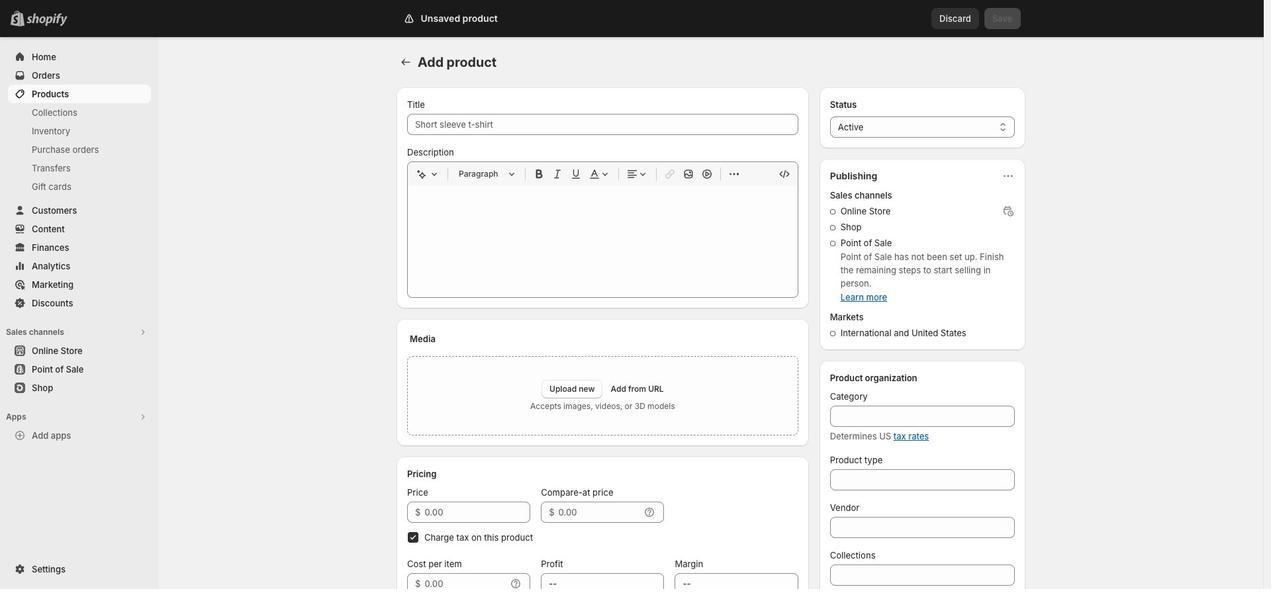 Task type: describe. For each thing, give the bounding box(es) containing it.
Short sleeve t-shirt text field
[[407, 114, 798, 135]]

  text field
[[425, 502, 530, 523]]



Task type: locate. For each thing, give the bounding box(es) containing it.
0 vertical spatial   text field
[[558, 502, 640, 523]]

shopify image
[[29, 13, 70, 26]]

  text field
[[558, 502, 640, 523], [425, 573, 507, 589]]

1 vertical spatial   text field
[[425, 573, 507, 589]]

None text field
[[830, 565, 1015, 586], [541, 573, 664, 589], [675, 573, 798, 589], [830, 565, 1015, 586], [541, 573, 664, 589], [675, 573, 798, 589]]

1 horizontal spatial   text field
[[558, 502, 640, 523]]

0 horizontal spatial   text field
[[425, 573, 507, 589]]



Task type: vqa. For each thing, say whether or not it's contained in the screenshot.
  text field
yes



